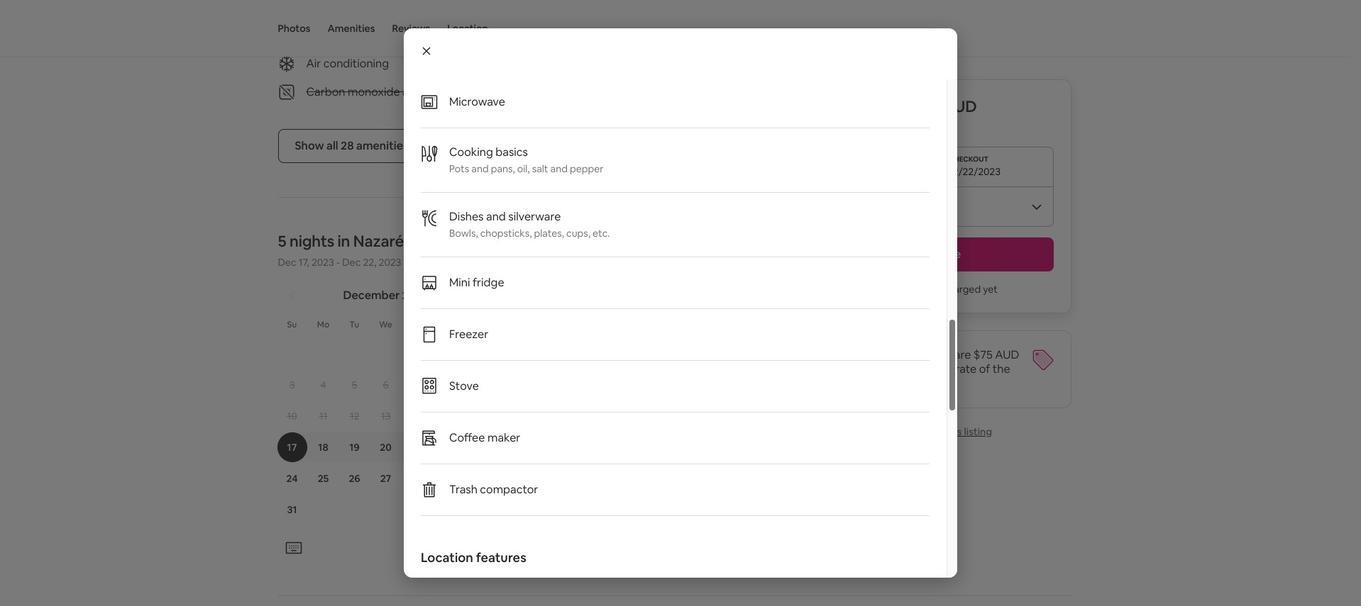 Task type: vqa. For each thing, say whether or not it's contained in the screenshot.
· in the right top of the page
no



Task type: describe. For each thing, give the bounding box(es) containing it.
0 vertical spatial 4 button
[[638, 339, 670, 369]]

2 2 button from the left
[[576, 339, 607, 369]]

27
[[380, 473, 391, 486]]

14 for second 14 button from left
[[524, 410, 534, 423]]

14 for second 14 button from right
[[412, 410, 422, 423]]

16 for 2nd 16 button from right
[[474, 410, 484, 423]]

nazaré
[[353, 232, 404, 252]]

and down cooking
[[471, 162, 489, 175]]

1 dec from the left
[[278, 256, 296, 269]]

5 for topmost 5 button
[[682, 348, 688, 361]]

bowls,
[[449, 227, 478, 240]]

17,
[[298, 256, 309, 269]]

8, monday, january 2024. this day is only available for checkout. button
[[545, 371, 575, 401]]

0 vertical spatial 5 button
[[670, 339, 701, 369]]

10, wednesday, january 2024. available. select as check-in date. button
[[608, 371, 638, 401]]

dishes
[[449, 209, 484, 224]]

parking
[[366, 28, 405, 43]]

trash compactor
[[449, 483, 538, 497]]

air conditioning
[[306, 56, 389, 71]]

1 1 button from the left
[[433, 339, 464, 369]]

1 horizontal spatial 17 button
[[607, 402, 638, 432]]

rate
[[956, 362, 977, 377]]

26 button
[[339, 464, 370, 494]]

won't
[[901, 283, 926, 296]]

8
[[445, 379, 451, 392]]

12 button
[[339, 402, 370, 432]]

nights
[[289, 232, 334, 252]]

tv
[[544, 28, 559, 43]]

fr
[[444, 320, 452, 331]]

be
[[929, 283, 941, 296]]

microwave
[[449, 94, 505, 109]]

listing
[[964, 426, 992, 439]]

2 16 button from the left
[[576, 402, 607, 432]]

alarm
[[402, 85, 432, 100]]

list inside what this place offers dialog
[[421, 0, 930, 517]]

2 the from the left
[[993, 362, 1010, 377]]

13
[[381, 410, 391, 423]]

29
[[442, 473, 454, 486]]

0 horizontal spatial 17 button
[[276, 433, 308, 463]]

2 1 from the left
[[558, 348, 562, 361]]

1 vertical spatial 3
[[289, 379, 295, 392]]

1 horizontal spatial 3 button
[[607, 339, 638, 369]]

amenities
[[327, 22, 375, 35]]

24 button
[[276, 464, 308, 494]]

1 the from the left
[[874, 362, 891, 377]]

pots
[[449, 162, 469, 175]]

in
[[337, 232, 350, 252]]

show all 28 amenities button
[[278, 129, 426, 164]]

27 button
[[370, 464, 401, 494]]

12
[[350, 410, 359, 423]]

1 horizontal spatial 19
[[680, 410, 690, 423]]

taxes
[[883, 117, 908, 130]]

21
[[412, 442, 422, 454]]

you
[[882, 283, 899, 296]]

0 vertical spatial 18 button
[[638, 402, 670, 432]]

silverware
[[508, 209, 561, 224]]

chopsticks,
[[480, 227, 532, 240]]

12/22/2023 button
[[825, 147, 1054, 187]]

location button
[[447, 0, 488, 57]]

30 button
[[464, 464, 495, 494]]

5 inside 5 nights in nazaré dec 17, 2023 - dec 22, 2023
[[278, 232, 286, 252]]

11 button
[[308, 402, 339, 432]]

22
[[442, 442, 454, 454]]

$75 aud
[[973, 348, 1019, 363]]

reviews
[[392, 22, 430, 35]]

1 vertical spatial 5 button
[[339, 371, 370, 401]]

13, saturday, january 2024. available. select as check-in date. button
[[701, 371, 731, 401]]

location for location
[[447, 22, 488, 35]]

21 button
[[401, 433, 433, 463]]

1 vertical spatial 19
[[349, 442, 360, 454]]

reserve button
[[825, 238, 1054, 272]]

2 for second 2 button from the left
[[589, 348, 594, 361]]

2 15 button from the left
[[545, 402, 576, 432]]

1 2 button from the left
[[464, 339, 495, 369]]

lower price.
[[825, 348, 891, 363]]

10 button
[[276, 402, 308, 432]]

cooking basics pots and pans, oil, salt and pepper
[[449, 145, 603, 175]]

sa
[[475, 320, 484, 331]]

your
[[896, 348, 920, 363]]

december
[[343, 288, 400, 303]]

avg.
[[894, 362, 915, 377]]

1 vertical spatial 6 button
[[370, 371, 401, 401]]

1 horizontal spatial 2023
[[379, 256, 401, 269]]

nightly
[[918, 362, 953, 377]]

31
[[287, 504, 297, 517]]

etc.
[[593, 227, 610, 240]]

mo
[[317, 320, 329, 331]]

report this listing
[[910, 426, 992, 439]]

carbon monoxide alarm
[[306, 85, 432, 100]]

8 button
[[433, 371, 464, 401]]

2 dec from the left
[[342, 256, 361, 269]]

29 button
[[433, 464, 464, 494]]

oil,
[[517, 162, 530, 175]]

1 1 from the left
[[446, 348, 450, 361]]

photos button
[[278, 0, 310, 57]]

carbon
[[306, 85, 345, 100]]

dishes and silverware bowls, chopsticks, plates, cups, etc.
[[449, 209, 610, 240]]

2 horizontal spatial 28
[[523, 473, 535, 486]]

23
[[474, 442, 485, 454]]

9 button
[[464, 371, 495, 401]]

1 14 button from the left
[[401, 402, 433, 432]]

4 for top 4 button
[[651, 348, 657, 361]]

1 horizontal spatial 17
[[618, 410, 628, 423]]

show all 28 amenities
[[295, 139, 409, 154]]

plates,
[[534, 227, 564, 240]]

20 for bottom 20 button
[[380, 442, 392, 454]]

18 for the bottom "18" button
[[318, 442, 328, 454]]

th
[[412, 320, 422, 331]]

tu
[[350, 320, 359, 331]]

this
[[945, 426, 962, 439]]

2 for second 2 button from right
[[477, 348, 482, 361]]



Task type: locate. For each thing, give the bounding box(es) containing it.
1 horizontal spatial 1 button
[[545, 339, 576, 369]]

1 vertical spatial location
[[421, 550, 473, 566]]

0 horizontal spatial 4 button
[[308, 371, 339, 401]]

0 horizontal spatial 14
[[412, 410, 422, 423]]

28 inside button
[[341, 139, 354, 154]]

1 horizontal spatial 6 button
[[701, 339, 732, 369]]

1 horizontal spatial 18 button
[[638, 402, 670, 432]]

0 horizontal spatial 5
[[278, 232, 286, 252]]

2023 inside calendar application
[[402, 288, 428, 303]]

1 horizontal spatial 15
[[555, 410, 565, 423]]

yet
[[983, 283, 998, 296]]

1 vertical spatial 19 button
[[339, 433, 370, 463]]

1 horizontal spatial 3
[[620, 348, 625, 361]]

1 horizontal spatial 2 button
[[576, 339, 607, 369]]

0 horizontal spatial 18 button
[[308, 433, 339, 463]]

report
[[910, 426, 943, 439]]

18
[[649, 410, 659, 423], [318, 442, 328, 454]]

0 vertical spatial 3 button
[[607, 339, 638, 369]]

20 button down 13, saturday, january 2024. available. select as check-in date. button
[[701, 402, 732, 432]]

5 button up the 12 button
[[339, 371, 370, 401]]

20 button left 21
[[370, 433, 401, 463]]

1 vertical spatial 4 button
[[308, 371, 339, 401]]

19 down "12"
[[349, 442, 360, 454]]

22,
[[363, 256, 376, 269]]

compactor
[[480, 483, 538, 497]]

0 horizontal spatial 18
[[318, 442, 328, 454]]

total
[[825, 117, 848, 130]]

the left avg.
[[874, 362, 891, 377]]

1 14 from the left
[[412, 410, 422, 423]]

1 horizontal spatial 28
[[411, 473, 423, 486]]

1 vertical spatial 3 button
[[276, 371, 308, 401]]

15
[[443, 410, 453, 423], [555, 410, 565, 423]]

29, monday, january 2024. available. select as check-in date. button
[[545, 464, 575, 494]]

1 horizontal spatial 6
[[713, 348, 719, 361]]

1 15 from the left
[[443, 410, 453, 423]]

9
[[476, 379, 482, 392]]

1 vertical spatial 5
[[682, 348, 688, 361]]

19 button down 12, friday, january 2024. available. select as check-in date. button
[[670, 402, 701, 432]]

18 down 11, thursday, january 2024. available. select as check-in date. button
[[649, 410, 659, 423]]

fridge
[[473, 275, 504, 290]]

0 horizontal spatial 19
[[349, 442, 360, 454]]

0 vertical spatial 17
[[618, 410, 628, 423]]

0 vertical spatial 5
[[278, 232, 286, 252]]

4
[[651, 348, 657, 361], [320, 379, 326, 392]]

0 horizontal spatial 6 button
[[370, 371, 401, 401]]

5 for 5 button to the bottom
[[352, 379, 357, 392]]

0 horizontal spatial 3
[[289, 379, 295, 392]]

location left the features
[[421, 550, 473, 566]]

5 up 12, friday, january 2024. available. select as check-in date. button
[[682, 348, 688, 361]]

0 horizontal spatial 17
[[287, 442, 297, 454]]

of
[[979, 362, 990, 377]]

14 button up 21 button
[[401, 402, 433, 432]]

2
[[477, 348, 482, 361], [589, 348, 594, 361]]

0 vertical spatial 4
[[651, 348, 657, 361]]

and inside dishes and silverware bowls, chopsticks, plates, cups, etc.
[[486, 209, 506, 224]]

15 down 8, monday, january 2024. this day is only available for checkout. button
[[555, 410, 565, 423]]

location right reviews
[[447, 22, 488, 35]]

6 button up 13, saturday, january 2024. available. select as check-in date. button
[[701, 339, 732, 369]]

0 horizontal spatial 19 button
[[339, 433, 370, 463]]

30
[[473, 473, 485, 486]]

6 up the 13
[[383, 379, 389, 392]]

are
[[954, 348, 971, 363]]

list containing microwave
[[421, 0, 930, 517]]

1 horizontal spatial 16
[[586, 410, 597, 423]]

1 button up 8, monday, january 2024. this day is only available for checkout. button
[[545, 339, 576, 369]]

1 horizontal spatial 18
[[649, 410, 659, 423]]

pans,
[[491, 162, 515, 175]]

0 vertical spatial 19
[[680, 410, 690, 423]]

coffee
[[449, 431, 485, 446]]

salt
[[532, 162, 548, 175]]

0 horizontal spatial 4
[[320, 379, 326, 392]]

1 horizontal spatial 14
[[524, 410, 534, 423]]

19 down 12, friday, january 2024. available. select as check-in date. button
[[680, 410, 690, 423]]

1 2 from the left
[[477, 348, 482, 361]]

show
[[295, 139, 324, 154]]

0 vertical spatial 17 button
[[607, 402, 638, 432]]

17 down 10
[[287, 442, 297, 454]]

2 1 button from the left
[[545, 339, 576, 369]]

0 vertical spatial 6 button
[[701, 339, 732, 369]]

0 horizontal spatial 15 button
[[433, 402, 464, 432]]

your dates are $75 aud less than the avg. nightly rate of the last 60 days.
[[825, 348, 1019, 391]]

0 horizontal spatial 16
[[474, 410, 484, 423]]

2 vertical spatial 5
[[352, 379, 357, 392]]

2 horizontal spatial 5
[[682, 348, 688, 361]]

1 button down fr
[[433, 339, 464, 369]]

17 button down 10 button
[[276, 433, 308, 463]]

and up chopsticks,
[[486, 209, 506, 224]]

4 button up the 11 button
[[308, 371, 339, 401]]

than
[[847, 362, 871, 377]]

0 horizontal spatial 2 button
[[464, 339, 495, 369]]

monoxide
[[348, 85, 400, 100]]

14 button down 7, sunday, january 2024. available. select as check-in date. button
[[513, 402, 545, 432]]

1 28 button from the left
[[401, 464, 433, 494]]

2 2 from the left
[[589, 348, 594, 361]]

30, tuesday, january 2024. available. select as check-in date. button
[[577, 464, 606, 494]]

$626 aud
[[903, 97, 977, 116]]

2023
[[311, 256, 334, 269], [379, 256, 401, 269], [402, 288, 428, 303]]

28
[[341, 139, 354, 154], [411, 473, 423, 486], [523, 473, 535, 486]]

0 vertical spatial 6
[[713, 348, 719, 361]]

0 horizontal spatial 2
[[477, 348, 482, 361]]

16 up coffee maker
[[474, 410, 484, 423]]

su
[[287, 320, 297, 331]]

2 28 button from the left
[[513, 464, 545, 494]]

2 button
[[464, 339, 495, 369], [576, 339, 607, 369]]

0 vertical spatial 19 button
[[670, 402, 701, 432]]

19 button down the 12 button
[[339, 433, 370, 463]]

3 up 10
[[289, 379, 295, 392]]

28 right all
[[341, 139, 354, 154]]

1 horizontal spatial 1
[[558, 348, 562, 361]]

1 15 button from the left
[[433, 402, 464, 432]]

0 horizontal spatial 3 button
[[276, 371, 308, 401]]

15 up 'coffee'
[[443, 410, 453, 423]]

1 horizontal spatial 19 button
[[670, 402, 701, 432]]

14 button
[[401, 402, 433, 432], [513, 402, 545, 432]]

0 vertical spatial 20
[[710, 410, 722, 423]]

1 horizontal spatial 20 button
[[701, 402, 732, 432]]

5 left nights
[[278, 232, 286, 252]]

9, tuesday, january 2024. available. select as check-in date. button
[[577, 371, 606, 401]]

0 horizontal spatial 28
[[341, 139, 354, 154]]

4 up 11, thursday, january 2024. available. select as check-in date. button
[[651, 348, 657, 361]]

31 button
[[276, 496, 308, 525]]

conditioning
[[323, 56, 389, 71]]

14 right 13 'button'
[[412, 410, 422, 423]]

20 down the 13
[[380, 442, 392, 454]]

2 horizontal spatial 2023
[[402, 288, 428, 303]]

28 right '27' button
[[411, 473, 423, 486]]

location
[[447, 22, 488, 35], [421, 550, 473, 566]]

mini
[[449, 275, 470, 290]]

1 horizontal spatial 5 button
[[670, 339, 701, 369]]

28 left 29, monday, january 2024. available. select as check-in date. 'button'
[[523, 473, 535, 486]]

basics
[[496, 145, 528, 160]]

28 button left 29, monday, january 2024. available. select as check-in date. 'button'
[[513, 464, 545, 494]]

6 up 13, saturday, january 2024. available. select as check-in date. button
[[713, 348, 719, 361]]

31, wednesday, january 2024. available. select as check-in date. button
[[608, 464, 638, 494]]

the right of
[[993, 362, 1010, 377]]

24
[[286, 473, 298, 486]]

0 horizontal spatial 15
[[443, 410, 453, 423]]

10
[[287, 410, 297, 423]]

0 horizontal spatial 20 button
[[370, 433, 401, 463]]

2 14 from the left
[[524, 410, 534, 423]]

1 vertical spatial 4
[[320, 379, 326, 392]]

0 vertical spatial location
[[447, 22, 488, 35]]

2 button down sa
[[464, 339, 495, 369]]

5 button up 12, friday, january 2024. available. select as check-in date. button
[[670, 339, 701, 369]]

2 14 button from the left
[[513, 402, 545, 432]]

16 button down 9, tuesday, january 2024. available. select as check-in date. button
[[576, 402, 607, 432]]

1 horizontal spatial 14 button
[[513, 402, 545, 432]]

pepper
[[570, 162, 603, 175]]

1 vertical spatial 18 button
[[308, 433, 339, 463]]

1 horizontal spatial 28 button
[[513, 464, 545, 494]]

12, friday, january 2024. available. select as check-in date. button
[[670, 371, 700, 401]]

1 16 button from the left
[[464, 402, 495, 432]]

$626 aud total before taxes
[[825, 97, 977, 130]]

0 horizontal spatial 1 button
[[433, 339, 464, 369]]

20 button
[[701, 402, 732, 432], [370, 433, 401, 463]]

22 button
[[433, 433, 464, 463]]

price.
[[861, 348, 891, 363]]

december 2023
[[343, 288, 428, 303]]

calendar application
[[261, 274, 1218, 538]]

less
[[825, 362, 845, 377]]

23 button
[[464, 433, 495, 463]]

1 horizontal spatial 5
[[352, 379, 357, 392]]

freezer
[[449, 327, 488, 342]]

location for location features
[[421, 550, 473, 566]]

28 button
[[401, 464, 433, 494], [513, 464, 545, 494]]

list
[[421, 0, 930, 517]]

air
[[306, 56, 321, 71]]

17
[[618, 410, 628, 423], [287, 442, 297, 454]]

26
[[349, 473, 360, 486]]

mini fridge
[[449, 275, 504, 290]]

13 button
[[370, 402, 401, 432]]

16
[[474, 410, 484, 423], [586, 410, 597, 423]]

15 button
[[433, 402, 464, 432], [545, 402, 576, 432]]

dec left 17,
[[278, 256, 296, 269]]

16 button down 9 button
[[464, 402, 495, 432]]

0 horizontal spatial 1
[[446, 348, 450, 361]]

20 down 13, saturday, january 2024. available. select as check-in date. button
[[710, 410, 722, 423]]

18 for top "18" button
[[649, 410, 659, 423]]

19
[[680, 410, 690, 423], [349, 442, 360, 454]]

2 up 9, tuesday, january 2024. available. select as check-in date. button
[[589, 348, 594, 361]]

1 horizontal spatial the
[[993, 362, 1010, 377]]

1 button
[[433, 339, 464, 369], [545, 339, 576, 369]]

1 horizontal spatial 4 button
[[638, 339, 670, 369]]

photos
[[278, 22, 310, 35]]

14 down 7, sunday, january 2024. available. select as check-in date. button
[[524, 410, 534, 423]]

2 down freezer
[[477, 348, 482, 361]]

3 button
[[607, 339, 638, 369], [276, 371, 308, 401]]

1 horizontal spatial dec
[[342, 256, 361, 269]]

3 button up the 10, wednesday, january 2024. available. select as check-in date. button
[[607, 339, 638, 369]]

you won't be charged yet
[[882, 283, 998, 296]]

11
[[319, 410, 327, 423]]

1 vertical spatial 17 button
[[276, 433, 308, 463]]

dates
[[923, 348, 952, 363]]

0 vertical spatial 20 button
[[701, 402, 732, 432]]

16 down 9, tuesday, january 2024. available. select as check-in date. button
[[586, 410, 597, 423]]

5 up "12"
[[352, 379, 357, 392]]

0 horizontal spatial 5 button
[[339, 371, 370, 401]]

reserve
[[918, 247, 961, 262]]

1 down freezer
[[446, 348, 450, 361]]

12/22/2023
[[949, 165, 1001, 178]]

28 button left 29
[[401, 464, 433, 494]]

11, thursday, january 2024. available. select as check-in date. button
[[639, 371, 669, 401]]

18 button down 11, thursday, january 2024. available. select as check-in date. button
[[638, 402, 670, 432]]

maker
[[487, 431, 520, 446]]

16 for 1st 16 button from right
[[586, 410, 597, 423]]

and right the salt
[[550, 162, 568, 175]]

1 horizontal spatial 4
[[651, 348, 657, 361]]

17 button
[[607, 402, 638, 432], [276, 433, 308, 463]]

before
[[850, 117, 881, 130]]

cups,
[[566, 227, 590, 240]]

15 for second '15' button from right
[[443, 410, 453, 423]]

15 button down 8, monday, january 2024. this day is only available for checkout. button
[[545, 402, 576, 432]]

1 horizontal spatial 20
[[710, 410, 722, 423]]

0 horizontal spatial 16 button
[[464, 402, 495, 432]]

5 nights in nazaré dec 17, 2023 - dec 22, 2023
[[278, 232, 404, 269]]

4 button up 11, thursday, january 2024. available. select as check-in date. button
[[638, 339, 670, 369]]

0 vertical spatial 3
[[620, 348, 625, 361]]

14
[[412, 410, 422, 423], [524, 410, 534, 423]]

report this listing button
[[887, 426, 992, 439]]

amenities button
[[327, 0, 375, 57]]

features
[[476, 550, 526, 566]]

0 horizontal spatial 2023
[[311, 256, 334, 269]]

2 16 from the left
[[586, 410, 597, 423]]

3 button up 10 button
[[276, 371, 308, 401]]

6
[[713, 348, 719, 361], [383, 379, 389, 392]]

-
[[336, 256, 340, 269]]

what this place offers dialog
[[404, 0, 957, 607]]

1 16 from the left
[[474, 410, 484, 423]]

2 15 from the left
[[555, 410, 565, 423]]

2023 left -
[[311, 256, 334, 269]]

4 button
[[638, 339, 670, 369], [308, 371, 339, 401]]

2023 up th
[[402, 288, 428, 303]]

location features
[[421, 550, 526, 566]]

0 horizontal spatial dec
[[278, 256, 296, 269]]

stove
[[449, 379, 479, 394]]

15 for 1st '15' button from right
[[555, 410, 565, 423]]

4 for bottom 4 button
[[320, 379, 326, 392]]

4 up the 11 button
[[320, 379, 326, 392]]

0 horizontal spatial 6
[[383, 379, 389, 392]]

18 up 25
[[318, 442, 328, 454]]

1 vertical spatial 18
[[318, 442, 328, 454]]

6 button up 13 'button'
[[370, 371, 401, 401]]

0 vertical spatial 18
[[649, 410, 659, 423]]

25
[[318, 473, 329, 486]]

location inside what this place offers dialog
[[421, 550, 473, 566]]

1 horizontal spatial 2
[[589, 348, 594, 361]]

3 up the 10, wednesday, january 2024. available. select as check-in date. button
[[620, 348, 625, 361]]

1 horizontal spatial 15 button
[[545, 402, 576, 432]]

2 button up 9, tuesday, january 2024. available. select as check-in date. button
[[576, 339, 607, 369]]

1 vertical spatial 20
[[380, 442, 392, 454]]

1 vertical spatial 17
[[287, 442, 297, 454]]

0 horizontal spatial the
[[874, 362, 891, 377]]

1 vertical spatial 20 button
[[370, 433, 401, 463]]

0 horizontal spatial 20
[[380, 442, 392, 454]]

we
[[379, 320, 392, 331]]

0 horizontal spatial 14 button
[[401, 402, 433, 432]]

20 for 20 button to the top
[[710, 410, 722, 423]]

1 up 8, monday, january 2024. this day is only available for checkout. button
[[558, 348, 562, 361]]

0 horizontal spatial 28 button
[[401, 464, 433, 494]]

coffee maker
[[449, 431, 520, 446]]

dec right -
[[342, 256, 361, 269]]

18 button down the 11 button
[[308, 433, 339, 463]]

1 horizontal spatial 16 button
[[576, 402, 607, 432]]

7, sunday, january 2024. available. select as check-in date. button
[[514, 371, 544, 401]]

17 button down the 10, wednesday, january 2024. available. select as check-in date. button
[[607, 402, 638, 432]]

2023 right 22,
[[379, 256, 401, 269]]

17 down the 10, wednesday, january 2024. available. select as check-in date. button
[[618, 410, 628, 423]]

1 vertical spatial 6
[[383, 379, 389, 392]]

15 button up the "22" button
[[433, 402, 464, 432]]

16 button
[[464, 402, 495, 432], [576, 402, 607, 432]]



